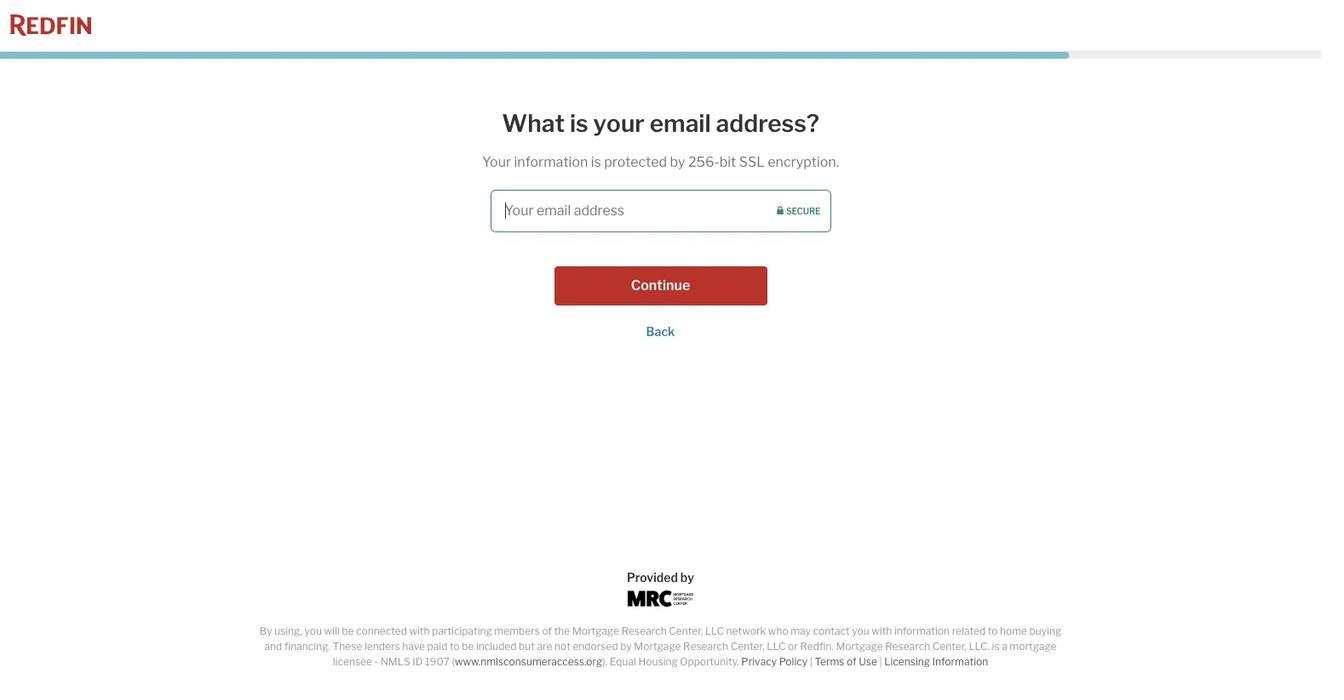 Task type: locate. For each thing, give the bounding box(es) containing it.
home
[[1000, 625, 1028, 638]]

of for members
[[542, 625, 552, 638]]

0 vertical spatial be
[[342, 625, 354, 638]]

be
[[342, 625, 354, 638], [462, 641, 474, 653]]

1 horizontal spatial you
[[852, 625, 870, 638]]

2 vertical spatial is
[[992, 641, 1000, 653]]

endorsed
[[573, 641, 618, 653]]

id
[[413, 656, 423, 669]]

mortgage research center image
[[628, 591, 694, 607]]

1 horizontal spatial mortgage
[[634, 641, 681, 653]]

2 you from the left
[[852, 625, 870, 638]]

is left a
[[992, 641, 1000, 653]]

llc
[[705, 625, 724, 638], [767, 641, 786, 653]]

mortgage up housing
[[634, 641, 681, 653]]

may
[[791, 625, 811, 638]]

information down what
[[514, 154, 588, 170]]

llc up privacy policy link
[[767, 641, 786, 653]]

1 vertical spatial be
[[462, 641, 474, 653]]

information
[[514, 154, 588, 170], [895, 625, 950, 638]]

1 horizontal spatial llc
[[767, 641, 786, 653]]

0 horizontal spatial information
[[514, 154, 588, 170]]

center, down network
[[731, 641, 765, 653]]

to up (
[[450, 641, 460, 653]]

1 vertical spatial information
[[895, 625, 950, 638]]

research up licensing
[[885, 641, 931, 653]]

of left 'use'
[[847, 656, 857, 669]]

research up opportunity.
[[683, 641, 729, 653]]

related
[[952, 625, 986, 638]]

continue
[[631, 277, 690, 294]]

llc up opportunity.
[[705, 625, 724, 638]]

center, up opportunity.
[[669, 625, 703, 638]]

buying
[[1030, 625, 1062, 638]]

be down 'participating'
[[462, 641, 474, 653]]

0 horizontal spatial you
[[305, 625, 322, 638]]

mortgage up 'use'
[[836, 641, 883, 653]]

you
[[305, 625, 322, 638], [852, 625, 870, 638]]

be up these
[[342, 625, 354, 638]]

of
[[542, 625, 552, 638], [847, 656, 857, 669]]

0 vertical spatial is
[[570, 109, 589, 138]]

1 horizontal spatial center,
[[731, 641, 765, 653]]

2 vertical spatial by
[[620, 641, 632, 653]]

is left your
[[570, 109, 589, 138]]

1 horizontal spatial information
[[895, 625, 950, 638]]

1 vertical spatial of
[[847, 656, 857, 669]]

policy
[[779, 656, 808, 669]]

0 vertical spatial by
[[670, 154, 685, 170]]

of inside by using, you will be connected with participating members of the mortgage research center, llc network who may contact you with information related to home buying and financing. these lenders have paid to be included but are not endorsed by mortgage research center, llc or redfin. mortgage research center, llc. is a mortgage licensee - nmls id 1907 (
[[542, 625, 552, 638]]

|
[[810, 656, 813, 669], [880, 656, 882, 669]]

the
[[554, 625, 570, 638]]

back
[[646, 324, 675, 339]]

1907
[[425, 656, 450, 669]]

not
[[555, 641, 571, 653]]

and
[[265, 641, 282, 653]]

equal
[[610, 656, 636, 669]]

by up equal
[[620, 641, 632, 653]]

mortgage up endorsed
[[572, 625, 620, 638]]

What is your email address? email field
[[490, 190, 831, 232]]

provided by
[[627, 571, 694, 585]]

1 horizontal spatial of
[[847, 656, 857, 669]]

with up 'use'
[[872, 625, 892, 638]]

mortgage
[[572, 625, 620, 638], [634, 641, 681, 653], [836, 641, 883, 653]]

by
[[670, 154, 685, 170], [681, 571, 694, 585], [620, 641, 632, 653]]

your
[[482, 154, 511, 170]]

| down redfin.
[[810, 656, 813, 669]]

with
[[409, 625, 430, 638], [872, 625, 892, 638]]

llc.
[[969, 641, 990, 653]]

licensing
[[885, 656, 930, 669]]

provided
[[627, 571, 678, 585]]

who
[[768, 625, 789, 638]]

1 horizontal spatial is
[[591, 154, 601, 170]]

of left the
[[542, 625, 552, 638]]

by left 256-
[[670, 154, 685, 170]]

0 horizontal spatial |
[[810, 656, 813, 669]]

information up licensing information link
[[895, 625, 950, 638]]

1 horizontal spatial with
[[872, 625, 892, 638]]

0 horizontal spatial with
[[409, 625, 430, 638]]

center, up information
[[933, 641, 967, 653]]

research
[[622, 625, 667, 638], [683, 641, 729, 653], [885, 641, 931, 653]]

0 vertical spatial llc
[[705, 625, 724, 638]]

(
[[452, 656, 455, 669]]

| right 'use'
[[880, 656, 882, 669]]

connected
[[356, 625, 407, 638]]

contact
[[813, 625, 850, 638]]

licensing information link
[[885, 656, 989, 669]]

by up mortgage research center image
[[681, 571, 694, 585]]

0 vertical spatial of
[[542, 625, 552, 638]]

bit
[[720, 154, 736, 170]]

members
[[494, 625, 540, 638]]

is
[[570, 109, 589, 138], [591, 154, 601, 170], [992, 641, 1000, 653]]

your information is protected by 256-bit ssl encryption.
[[482, 154, 839, 170]]

is inside by using, you will be connected with participating members of the mortgage research center, llc network who may contact you with information related to home buying and financing. these lenders have paid to be included but are not endorsed by mortgage research center, llc or redfin. mortgage research center, llc. is a mortgage licensee - nmls id 1907 (
[[992, 641, 1000, 653]]

0 horizontal spatial be
[[342, 625, 354, 638]]

0 horizontal spatial to
[[450, 641, 460, 653]]

you up financing.
[[305, 625, 322, 638]]

of for terms
[[847, 656, 857, 669]]

you right contact
[[852, 625, 870, 638]]

is left protected
[[591, 154, 601, 170]]

privacy
[[742, 656, 777, 669]]

0 horizontal spatial center,
[[669, 625, 703, 638]]

research up housing
[[622, 625, 667, 638]]

1 you from the left
[[305, 625, 322, 638]]

housing
[[639, 656, 678, 669]]

to up llc.
[[988, 625, 998, 638]]

center,
[[669, 625, 703, 638], [731, 641, 765, 653], [933, 641, 967, 653]]

information inside by using, you will be connected with participating members of the mortgage research center, llc network who may contact you with information related to home buying and financing. these lenders have paid to be included but are not endorsed by mortgage research center, llc or redfin. mortgage research center, llc. is a mortgage licensee - nmls id 1907 (
[[895, 625, 950, 638]]

included
[[476, 641, 517, 653]]

0 horizontal spatial llc
[[705, 625, 724, 638]]

1 horizontal spatial |
[[880, 656, 882, 669]]

by inside by using, you will be connected with participating members of the mortgage research center, llc network who may contact you with information related to home buying and financing. these lenders have paid to be included but are not endorsed by mortgage research center, llc or redfin. mortgage research center, llc. is a mortgage licensee - nmls id 1907 (
[[620, 641, 632, 653]]

what
[[502, 109, 565, 138]]

1 horizontal spatial to
[[988, 625, 998, 638]]

0 horizontal spatial of
[[542, 625, 552, 638]]

1 horizontal spatial be
[[462, 641, 474, 653]]

use
[[859, 656, 877, 669]]

to
[[988, 625, 998, 638], [450, 641, 460, 653]]

with up have
[[409, 625, 430, 638]]

mortgage
[[1010, 641, 1057, 653]]

2 horizontal spatial mortgage
[[836, 641, 883, 653]]

protected
[[604, 154, 667, 170]]

licensee
[[333, 656, 372, 669]]

2 horizontal spatial is
[[992, 641, 1000, 653]]



Task type: vqa. For each thing, say whether or not it's contained in the screenshot.
cancel at the top
no



Task type: describe. For each thing, give the bounding box(es) containing it.
1 vertical spatial to
[[450, 641, 460, 653]]

using,
[[274, 625, 302, 638]]

these
[[333, 641, 362, 653]]

are
[[537, 641, 552, 653]]

www.nmlsconsumeraccess.org link
[[455, 656, 603, 669]]

1 vertical spatial llc
[[767, 641, 786, 653]]

what is your email address?
[[502, 109, 819, 138]]

participating
[[432, 625, 492, 638]]

0 horizontal spatial research
[[622, 625, 667, 638]]

1 | from the left
[[810, 656, 813, 669]]

but
[[519, 641, 535, 653]]

0 horizontal spatial mortgage
[[572, 625, 620, 638]]

2 horizontal spatial research
[[885, 641, 931, 653]]

back button
[[646, 324, 675, 339]]

by
[[260, 625, 272, 638]]

a
[[1002, 641, 1008, 653]]

by using, you will be connected with participating members of the mortgage research center, llc network who may contact you with information related to home buying and financing. these lenders have paid to be included but are not endorsed by mortgage research center, llc or redfin. mortgage research center, llc. is a mortgage licensee - nmls id 1907 (
[[260, 625, 1062, 669]]

continue button
[[554, 266, 767, 306]]

256-
[[688, 154, 720, 170]]

network
[[726, 625, 766, 638]]

terms
[[815, 656, 845, 669]]

0 vertical spatial to
[[988, 625, 998, 638]]

0 vertical spatial information
[[514, 154, 588, 170]]

nmls
[[381, 656, 410, 669]]

2 with from the left
[[872, 625, 892, 638]]

will
[[324, 625, 340, 638]]

have
[[402, 641, 425, 653]]

your
[[593, 109, 645, 138]]

www.nmlsconsumeraccess.org
[[455, 656, 603, 669]]

terms of use link
[[815, 656, 877, 669]]

lenders
[[365, 641, 400, 653]]

).
[[603, 656, 608, 669]]

2 | from the left
[[880, 656, 882, 669]]

paid
[[427, 641, 448, 653]]

1 vertical spatial is
[[591, 154, 601, 170]]

0 horizontal spatial is
[[570, 109, 589, 138]]

or
[[788, 641, 798, 653]]

2 horizontal spatial center,
[[933, 641, 967, 653]]

email address?
[[650, 109, 819, 138]]

information
[[933, 656, 989, 669]]

ssl encryption.
[[739, 154, 839, 170]]

financing.
[[284, 641, 331, 653]]

redfin.
[[800, 641, 834, 653]]

1 horizontal spatial research
[[683, 641, 729, 653]]

1 with from the left
[[409, 625, 430, 638]]

privacy policy link
[[742, 656, 808, 669]]

opportunity.
[[680, 656, 739, 669]]

1 vertical spatial by
[[681, 571, 694, 585]]

-
[[375, 656, 378, 669]]

www.nmlsconsumeraccess.org ). equal housing opportunity. privacy policy | terms of use | licensing information
[[455, 656, 989, 669]]



